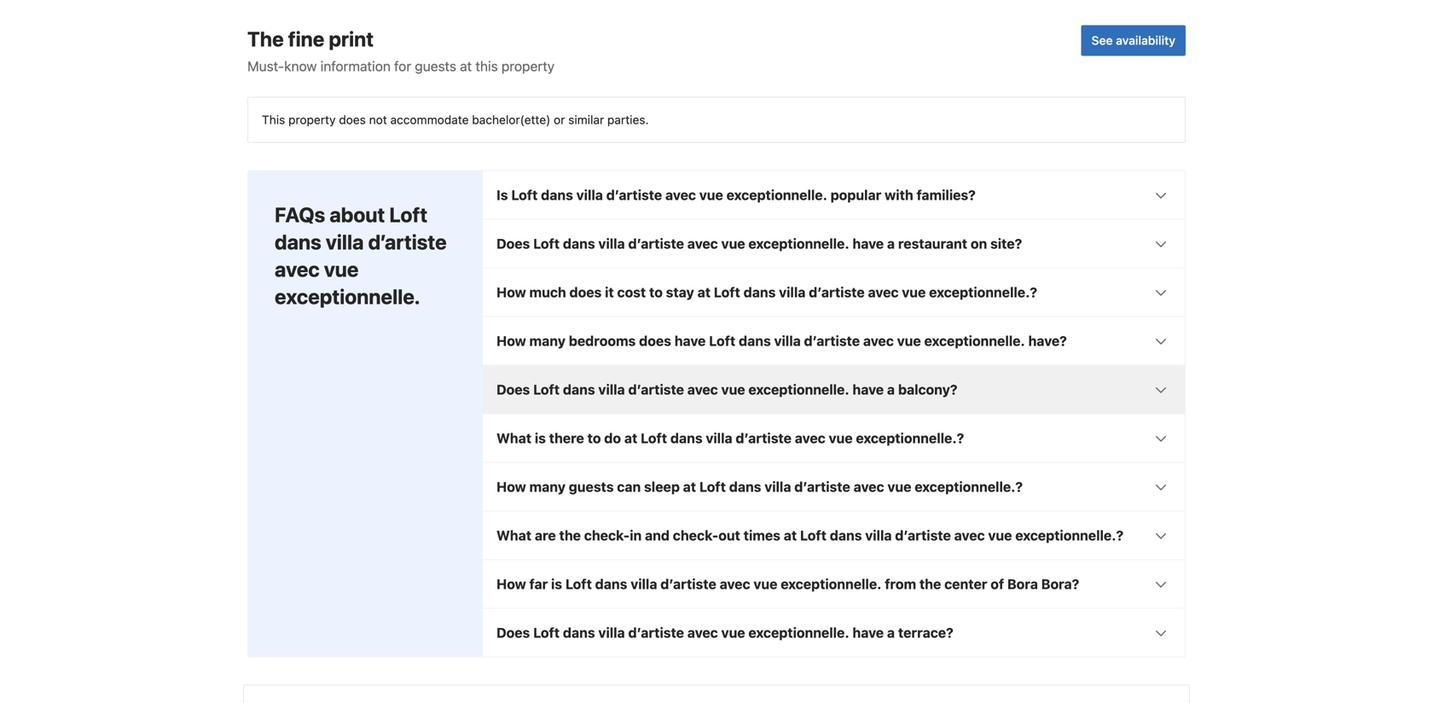 Task type: vqa. For each thing, say whether or not it's contained in the screenshot.
Does corresponding to Does Loft dans villa d'artiste avec vue exceptionnelle. have a terrace?
yes



Task type: describe. For each thing, give the bounding box(es) containing it.
this
[[262, 112, 285, 127]]

vue up balcony?
[[897, 333, 921, 349]]

villa inside dropdown button
[[577, 187, 603, 203]]

have?
[[1029, 333, 1067, 349]]

guests inside the fine print must-know information for guests at this property
[[415, 58, 456, 74]]

does loft dans villa d'artiste avec vue exceptionnelle. have a terrace?
[[497, 624, 954, 641]]

restaurant
[[898, 235, 968, 252]]

not
[[369, 112, 387, 127]]

does for much
[[570, 284, 602, 300]]

is loft dans villa d'artiste avec vue exceptionnelle. popular with families?
[[497, 187, 976, 203]]

is loft dans villa d'artiste avec vue exceptionnelle. popular with families? button
[[483, 171, 1185, 219]]

it
[[605, 284, 614, 300]]

have down stay at the left of page
[[675, 333, 706, 349]]

vue down how far is loft dans villa d'artiste avec vue exceptionnelle. from the center of bora bora?
[[721, 624, 745, 641]]

a for balcony?
[[887, 381, 895, 397]]

how far is loft dans villa d'artiste avec vue exceptionnelle. from the center of bora bora? button
[[483, 560, 1185, 608]]

loft inside the faqs about loft dans villa d'artiste avec vue exceptionnelle.
[[389, 202, 428, 226]]

are
[[535, 527, 556, 543]]

d'artiste inside how far is loft dans villa d'artiste avec vue exceptionnelle. from the center of bora bora? dropdown button
[[661, 576, 717, 592]]

center
[[945, 576, 988, 592]]

at right sleep
[[683, 478, 696, 495]]

how much does it cost to stay at loft dans villa d'artiste avec vue exceptionnelle.? button
[[483, 268, 1185, 316]]

similar
[[568, 112, 604, 127]]

avec inside dropdown button
[[666, 187, 696, 203]]

at inside 'dropdown button'
[[698, 284, 711, 300]]

avec inside 'dropdown button'
[[868, 284, 899, 300]]

how many guests can sleep at loft dans villa d'artiste avec vue exceptionnelle.? button
[[483, 463, 1185, 510]]

vue up how many guests can sleep at loft dans villa d'artiste avec vue exceptionnelle.? dropdown button
[[829, 430, 853, 446]]

see
[[1092, 33, 1113, 47]]

d'artiste inside the faqs about loft dans villa d'artiste avec vue exceptionnelle.
[[368, 230, 447, 254]]

loft inside what are the check-in and check-out times at loft dans villa d'artiste avec vue exceptionnelle.? dropdown button
[[800, 527, 827, 543]]

a for restaurant
[[887, 235, 895, 252]]

0 vertical spatial the
[[559, 527, 581, 543]]

site?
[[991, 235, 1022, 252]]

loft inside how many guests can sleep at loft dans villa d'artiste avec vue exceptionnelle.? dropdown button
[[700, 478, 726, 495]]

stay
[[666, 284, 694, 300]]

does inside dropdown button
[[639, 333, 671, 349]]

at inside the fine print must-know information for guests at this property
[[460, 58, 472, 74]]

exceptionnelle. inside the faqs about loft dans villa d'artiste avec vue exceptionnelle.
[[275, 284, 420, 308]]

loft inside how far is loft dans villa d'artiste avec vue exceptionnelle. from the center of bora bora? dropdown button
[[566, 576, 592, 592]]

what is there to do at loft dans villa d'artiste avec vue exceptionnelle.? button
[[483, 414, 1185, 462]]

cost
[[617, 284, 646, 300]]

vue inside dropdown button
[[699, 187, 723, 203]]

times
[[744, 527, 781, 543]]

how far is loft dans villa d'artiste avec vue exceptionnelle. from the center of bora bora?
[[497, 576, 1080, 592]]

bora
[[1008, 576, 1038, 592]]

exceptionnelle. up the how much does it cost to stay at loft dans villa d'artiste avec vue exceptionnelle.?
[[749, 235, 850, 252]]

or
[[554, 112, 565, 127]]

have for restaurant
[[853, 235, 884, 252]]

faqs about loft dans villa d'artiste avec vue exceptionnelle.
[[275, 202, 447, 308]]

fine
[[288, 27, 325, 51]]

know
[[284, 58, 317, 74]]

0 vertical spatial is
[[535, 430, 546, 446]]

dans inside dropdown button
[[541, 187, 573, 203]]

exceptionnelle.? inside 'dropdown button'
[[929, 284, 1037, 300]]

far
[[529, 576, 548, 592]]

loft inside does loft dans villa d'artiste avec vue exceptionnelle. have a balcony? dropdown button
[[533, 381, 560, 397]]

sleep
[[644, 478, 680, 495]]

the fine print must-know information for guests at this property
[[247, 27, 555, 74]]

does loft dans villa d'artiste avec vue exceptionnelle. have a balcony?
[[497, 381, 958, 397]]

a for terrace?
[[887, 624, 895, 641]]

does for property
[[339, 112, 366, 127]]

loft inside "is loft dans villa d'artiste avec vue exceptionnelle. popular with families?" dropdown button
[[511, 187, 538, 203]]

much
[[529, 284, 566, 300]]

d'artiste inside does loft dans villa d'artiste avec vue exceptionnelle. have a balcony? dropdown button
[[628, 381, 684, 397]]

accordion control element
[[482, 170, 1186, 657]]

about
[[330, 202, 385, 226]]

d'artiste inside how many guests can sleep at loft dans villa d'artiste avec vue exceptionnelle.? dropdown button
[[795, 478, 851, 495]]

balcony?
[[898, 381, 958, 397]]

there
[[549, 430, 584, 446]]

terrace?
[[898, 624, 954, 641]]

this property does not accommodate bachelor(ette) or similar parties.
[[262, 112, 649, 127]]

how for how much does it cost to stay at loft dans villa d'artiste avec vue exceptionnelle.?
[[497, 284, 526, 300]]

loft inside how many bedrooms does have loft dans villa d'artiste avec vue exceptionnelle. have? dropdown button
[[709, 333, 736, 349]]

0 horizontal spatial property
[[288, 112, 336, 127]]

does for does loft dans villa d'artiste avec vue exceptionnelle. have a restaurant on site?
[[497, 235, 530, 252]]

faqs
[[275, 202, 325, 226]]

print
[[329, 27, 374, 51]]

families?
[[917, 187, 976, 203]]

exceptionnelle. up balcony?
[[924, 333, 1025, 349]]

loft inside what is there to do at loft dans villa d'artiste avec vue exceptionnelle.? dropdown button
[[641, 430, 667, 446]]

2 check- from the left
[[673, 527, 719, 543]]

how for how many bedrooms does have loft dans villa d'artiste avec vue exceptionnelle. have?
[[497, 333, 526, 349]]

is
[[497, 187, 508, 203]]

loft inside "does loft dans villa d'artiste avec vue exceptionnelle. have a restaurant on site?" dropdown button
[[533, 235, 560, 252]]

guests inside dropdown button
[[569, 478, 614, 495]]

must-
[[247, 58, 284, 74]]



Task type: locate. For each thing, give the bounding box(es) containing it.
have for terrace?
[[853, 624, 884, 641]]

vue down times
[[754, 576, 778, 592]]

1 horizontal spatial check-
[[673, 527, 719, 543]]

does loft dans villa d'artiste avec vue exceptionnelle. have a terrace? button
[[483, 609, 1185, 656]]

1 horizontal spatial is
[[551, 576, 562, 592]]

0 vertical spatial does
[[339, 112, 366, 127]]

does loft dans villa d'artiste avec vue exceptionnelle. have a restaurant on site? button
[[483, 220, 1185, 267]]

2 vertical spatial does
[[497, 624, 530, 641]]

exceptionnelle. down about
[[275, 284, 420, 308]]

bedrooms
[[569, 333, 636, 349]]

on
[[971, 235, 987, 252]]

to left stay at the left of page
[[649, 284, 663, 300]]

at right do
[[624, 430, 638, 446]]

0 horizontal spatial the
[[559, 527, 581, 543]]

villa inside the faqs about loft dans villa d'artiste avec vue exceptionnelle.
[[326, 230, 364, 254]]

d'artiste inside what is there to do at loft dans villa d'artiste avec vue exceptionnelle.? dropdown button
[[736, 430, 792, 446]]

vue up does loft dans villa d'artiste avec vue exceptionnelle. have a restaurant on site?
[[699, 187, 723, 203]]

1 horizontal spatial property
[[502, 58, 555, 74]]

does for does loft dans villa d'artiste avec vue exceptionnelle. have a balcony?
[[497, 381, 530, 397]]

d'artiste inside does loft dans villa d'artiste avec vue exceptionnelle. have a terrace? dropdown button
[[628, 624, 684, 641]]

vue up what is there to do at loft dans villa d'artiste avec vue exceptionnelle.?
[[721, 381, 745, 397]]

what are the check-in and check-out times at loft dans villa d'artiste avec vue exceptionnelle.?
[[497, 527, 1124, 543]]

1 vertical spatial property
[[288, 112, 336, 127]]

with
[[885, 187, 914, 203]]

loft up 'there'
[[533, 381, 560, 397]]

to inside dropdown button
[[588, 430, 601, 446]]

d'artiste
[[606, 187, 662, 203], [368, 230, 447, 254], [628, 235, 684, 252], [809, 284, 865, 300], [804, 333, 860, 349], [628, 381, 684, 397], [736, 430, 792, 446], [795, 478, 851, 495], [895, 527, 951, 543], [661, 576, 717, 592], [628, 624, 684, 641]]

the
[[247, 27, 284, 51]]

is left 'there'
[[535, 430, 546, 446]]

to left do
[[588, 430, 601, 446]]

vue down is loft dans villa d'artiste avec vue exceptionnelle. popular with families?
[[721, 235, 745, 252]]

accommodate
[[390, 112, 469, 127]]

2 how from the top
[[497, 333, 526, 349]]

0 vertical spatial what
[[497, 430, 532, 446]]

see availability
[[1092, 33, 1176, 47]]

many down "much"
[[529, 333, 566, 349]]

many for guests
[[529, 478, 566, 495]]

loft right far
[[566, 576, 592, 592]]

does inside does loft dans villa d'artiste avec vue exceptionnelle. have a balcony? dropdown button
[[497, 381, 530, 397]]

0 horizontal spatial check-
[[584, 527, 630, 543]]

loft right is
[[511, 187, 538, 203]]

have down popular
[[853, 235, 884, 252]]

1 vertical spatial does
[[497, 381, 530, 397]]

what left are
[[497, 527, 532, 543]]

vue down what is there to do at loft dans villa d'artiste avec vue exceptionnelle.? dropdown button
[[888, 478, 912, 495]]

what for what are the check-in and check-out times at loft dans villa d'artiste avec vue exceptionnelle.?
[[497, 527, 532, 543]]

1 vertical spatial the
[[920, 576, 941, 592]]

does
[[497, 235, 530, 252], [497, 381, 530, 397], [497, 624, 530, 641]]

vue down about
[[324, 257, 359, 281]]

bora?
[[1042, 576, 1080, 592]]

2 vertical spatial a
[[887, 624, 895, 641]]

many for bedrooms
[[529, 333, 566, 349]]

guests right for at the left of the page
[[415, 58, 456, 74]]

villa
[[577, 187, 603, 203], [326, 230, 364, 254], [598, 235, 625, 252], [779, 284, 806, 300], [774, 333, 801, 349], [598, 381, 625, 397], [706, 430, 733, 446], [765, 478, 791, 495], [865, 527, 892, 543], [631, 576, 657, 592], [598, 624, 625, 641]]

0 vertical spatial a
[[887, 235, 895, 252]]

many up are
[[529, 478, 566, 495]]

loft up does loft dans villa d'artiste avec vue exceptionnelle. have a balcony?
[[709, 333, 736, 349]]

dans
[[541, 187, 573, 203], [275, 230, 321, 254], [563, 235, 595, 252], [744, 284, 776, 300], [739, 333, 771, 349], [563, 381, 595, 397], [671, 430, 703, 446], [729, 478, 761, 495], [830, 527, 862, 543], [595, 576, 627, 592], [563, 624, 595, 641]]

to
[[649, 284, 663, 300], [588, 430, 601, 446]]

0 vertical spatial many
[[529, 333, 566, 349]]

property right the this
[[502, 58, 555, 74]]

3 does from the top
[[497, 624, 530, 641]]

this
[[476, 58, 498, 74]]

2 a from the top
[[887, 381, 895, 397]]

how inside 'dropdown button'
[[497, 284, 526, 300]]

property inside the fine print must-know information for guests at this property
[[502, 58, 555, 74]]

loft right about
[[389, 202, 428, 226]]

in
[[630, 527, 642, 543]]

1 what from the top
[[497, 430, 532, 446]]

information
[[320, 58, 391, 74]]

2 what from the top
[[497, 527, 532, 543]]

a left restaurant
[[887, 235, 895, 252]]

d'artiste inside what are the check-in and check-out times at loft dans villa d'artiste avec vue exceptionnelle.? dropdown button
[[895, 527, 951, 543]]

vue inside the faqs about loft dans villa d'artiste avec vue exceptionnelle.
[[324, 257, 359, 281]]

0 horizontal spatial is
[[535, 430, 546, 446]]

exceptionnelle. down how many bedrooms does have loft dans villa d'artiste avec vue exceptionnelle. have? in the top of the page
[[749, 381, 850, 397]]

loft inside 'how much does it cost to stay at loft dans villa d'artiste avec vue exceptionnelle.?' 'dropdown button'
[[714, 284, 740, 300]]

have for balcony?
[[853, 381, 884, 397]]

1 horizontal spatial guests
[[569, 478, 614, 495]]

what
[[497, 430, 532, 446], [497, 527, 532, 543]]

0 horizontal spatial guests
[[415, 58, 456, 74]]

what left 'there'
[[497, 430, 532, 446]]

avec
[[666, 187, 696, 203], [688, 235, 718, 252], [275, 257, 320, 281], [868, 284, 899, 300], [863, 333, 894, 349], [688, 381, 718, 397], [795, 430, 826, 446], [854, 478, 884, 495], [954, 527, 985, 543], [720, 576, 750, 592], [688, 624, 718, 641]]

4 how from the top
[[497, 576, 526, 592]]

do
[[604, 430, 621, 446]]

does right bedrooms
[[639, 333, 671, 349]]

1 check- from the left
[[584, 527, 630, 543]]

loft right sleep
[[700, 478, 726, 495]]

have down how many bedrooms does have loft dans villa d'artiste avec vue exceptionnelle. have? dropdown button
[[853, 381, 884, 397]]

how many bedrooms does have loft dans villa d'artiste avec vue exceptionnelle. have? button
[[483, 317, 1185, 365]]

1 horizontal spatial does
[[570, 284, 602, 300]]

property
[[502, 58, 555, 74], [288, 112, 336, 127]]

loft inside does loft dans villa d'artiste avec vue exceptionnelle. have a terrace? dropdown button
[[533, 624, 560, 641]]

vue up of
[[988, 527, 1012, 543]]

1 vertical spatial what
[[497, 527, 532, 543]]

property right this
[[288, 112, 336, 127]]

the right from
[[920, 576, 941, 592]]

exceptionnelle.?
[[929, 284, 1037, 300], [856, 430, 964, 446], [915, 478, 1023, 495], [1016, 527, 1124, 543]]

how for how many guests can sleep at loft dans villa d'artiste avec vue exceptionnelle.?
[[497, 478, 526, 495]]

of
[[991, 576, 1004, 592]]

dans inside the faqs about loft dans villa d'artiste avec vue exceptionnelle.
[[275, 230, 321, 254]]

popular
[[831, 187, 882, 203]]

1 many from the top
[[529, 333, 566, 349]]

from
[[885, 576, 916, 592]]

2 horizontal spatial does
[[639, 333, 671, 349]]

loft down far
[[533, 624, 560, 641]]

dans inside 'dropdown button'
[[744, 284, 776, 300]]

guests left can
[[569, 478, 614, 495]]

how much does it cost to stay at loft dans villa d'artiste avec vue exceptionnelle.?
[[497, 284, 1037, 300]]

a left balcony?
[[887, 381, 895, 397]]

1 a from the top
[[887, 235, 895, 252]]

the right are
[[559, 527, 581, 543]]

0 vertical spatial property
[[502, 58, 555, 74]]

0 vertical spatial to
[[649, 284, 663, 300]]

3 how from the top
[[497, 478, 526, 495]]

what is there to do at loft dans villa d'artiste avec vue exceptionnelle.?
[[497, 430, 964, 446]]

1 does from the top
[[497, 235, 530, 252]]

1 horizontal spatial to
[[649, 284, 663, 300]]

does loft dans villa d'artiste avec vue exceptionnelle. have a balcony? button
[[483, 365, 1185, 413]]

have
[[853, 235, 884, 252], [675, 333, 706, 349], [853, 381, 884, 397], [853, 624, 884, 641]]

guests
[[415, 58, 456, 74], [569, 478, 614, 495]]

exceptionnelle. up does loft dans villa d'artiste avec vue exceptionnelle. have a restaurant on site?
[[727, 187, 828, 203]]

2 vertical spatial does
[[639, 333, 671, 349]]

d'artiste inside "does loft dans villa d'artiste avec vue exceptionnelle. have a restaurant on site?" dropdown button
[[628, 235, 684, 252]]

does
[[339, 112, 366, 127], [570, 284, 602, 300], [639, 333, 671, 349]]

what are the check-in and check-out times at loft dans villa d'artiste avec vue exceptionnelle.? button
[[483, 511, 1185, 559]]

does inside does loft dans villa d'artiste avec vue exceptionnelle. have a terrace? dropdown button
[[497, 624, 530, 641]]

a
[[887, 235, 895, 252], [887, 381, 895, 397], [887, 624, 895, 641]]

and
[[645, 527, 670, 543]]

does inside 'dropdown button'
[[570, 284, 602, 300]]

villa inside 'dropdown button'
[[779, 284, 806, 300]]

loft right times
[[800, 527, 827, 543]]

0 vertical spatial guests
[[415, 58, 456, 74]]

does left it
[[570, 284, 602, 300]]

0 horizontal spatial to
[[588, 430, 601, 446]]

d'artiste inside how many bedrooms does have loft dans villa d'artiste avec vue exceptionnelle. have? dropdown button
[[804, 333, 860, 349]]

parties.
[[607, 112, 649, 127]]

is
[[535, 430, 546, 446], [551, 576, 562, 592]]

1 vertical spatial many
[[529, 478, 566, 495]]

avec inside the faqs about loft dans villa d'artiste avec vue exceptionnelle.
[[275, 257, 320, 281]]

check- right and
[[673, 527, 719, 543]]

exceptionnelle.
[[727, 187, 828, 203], [749, 235, 850, 252], [275, 284, 420, 308], [924, 333, 1025, 349], [749, 381, 850, 397], [781, 576, 882, 592], [749, 624, 850, 641]]

at left the this
[[460, 58, 472, 74]]

1 vertical spatial does
[[570, 284, 602, 300]]

1 vertical spatial is
[[551, 576, 562, 592]]

does loft dans villa d'artiste avec vue exceptionnelle. have a restaurant on site?
[[497, 235, 1022, 252]]

3 a from the top
[[887, 624, 895, 641]]

out
[[719, 527, 740, 543]]

0 vertical spatial does
[[497, 235, 530, 252]]

loft right stay at the left of page
[[714, 284, 740, 300]]

many inside how many guests can sleep at loft dans villa d'artiste avec vue exceptionnelle.? dropdown button
[[529, 478, 566, 495]]

at
[[460, 58, 472, 74], [698, 284, 711, 300], [624, 430, 638, 446], [683, 478, 696, 495], [784, 527, 797, 543]]

does inside "does loft dans villa d'artiste avec vue exceptionnelle. have a restaurant on site?" dropdown button
[[497, 235, 530, 252]]

2 many from the top
[[529, 478, 566, 495]]

how many bedrooms does have loft dans villa d'artiste avec vue exceptionnelle. have?
[[497, 333, 1067, 349]]

does left not
[[339, 112, 366, 127]]

for
[[394, 58, 411, 74]]

exceptionnelle. down what are the check-in and check-out times at loft dans villa d'artiste avec vue exceptionnelle.? dropdown button
[[781, 576, 882, 592]]

what for what is there to do at loft dans villa d'artiste avec vue exceptionnelle.?
[[497, 430, 532, 446]]

does for does loft dans villa d'artiste avec vue exceptionnelle. have a terrace?
[[497, 624, 530, 641]]

exceptionnelle. inside dropdown button
[[727, 187, 828, 203]]

availability
[[1116, 33, 1176, 47]]

is right far
[[551, 576, 562, 592]]

1 how from the top
[[497, 284, 526, 300]]

vue inside 'dropdown button'
[[902, 284, 926, 300]]

how many guests can sleep at loft dans villa d'artiste avec vue exceptionnelle.?
[[497, 478, 1023, 495]]

check-
[[584, 527, 630, 543], [673, 527, 719, 543]]

0 horizontal spatial does
[[339, 112, 366, 127]]

have left terrace?
[[853, 624, 884, 641]]

many inside how many bedrooms does have loft dans villa d'artiste avec vue exceptionnelle. have? dropdown button
[[529, 333, 566, 349]]

1 vertical spatial a
[[887, 381, 895, 397]]

loft up "much"
[[533, 235, 560, 252]]

loft
[[511, 187, 538, 203], [389, 202, 428, 226], [533, 235, 560, 252], [714, 284, 740, 300], [709, 333, 736, 349], [533, 381, 560, 397], [641, 430, 667, 446], [700, 478, 726, 495], [800, 527, 827, 543], [566, 576, 592, 592], [533, 624, 560, 641]]

loft right do
[[641, 430, 667, 446]]

1 vertical spatial guests
[[569, 478, 614, 495]]

to inside 'dropdown button'
[[649, 284, 663, 300]]

how for how far is loft dans villa d'artiste avec vue exceptionnelle. from the center of bora bora?
[[497, 576, 526, 592]]

at right times
[[784, 527, 797, 543]]

vue down restaurant
[[902, 284, 926, 300]]

1 horizontal spatial the
[[920, 576, 941, 592]]

can
[[617, 478, 641, 495]]

how
[[497, 284, 526, 300], [497, 333, 526, 349], [497, 478, 526, 495], [497, 576, 526, 592]]

bachelor(ette)
[[472, 112, 551, 127]]

many
[[529, 333, 566, 349], [529, 478, 566, 495]]

2 does from the top
[[497, 381, 530, 397]]

the
[[559, 527, 581, 543], [920, 576, 941, 592]]

d'artiste inside "is loft dans villa d'artiste avec vue exceptionnelle. popular with families?" dropdown button
[[606, 187, 662, 203]]

at right stay at the left of page
[[698, 284, 711, 300]]

d'artiste inside 'how much does it cost to stay at loft dans villa d'artiste avec vue exceptionnelle.?' 'dropdown button'
[[809, 284, 865, 300]]

see availability button
[[1082, 25, 1186, 56]]

vue
[[699, 187, 723, 203], [721, 235, 745, 252], [324, 257, 359, 281], [902, 284, 926, 300], [897, 333, 921, 349], [721, 381, 745, 397], [829, 430, 853, 446], [888, 478, 912, 495], [988, 527, 1012, 543], [754, 576, 778, 592], [721, 624, 745, 641]]

exceptionnelle. down how far is loft dans villa d'artiste avec vue exceptionnelle. from the center of bora bora?
[[749, 624, 850, 641]]

1 vertical spatial to
[[588, 430, 601, 446]]

check- left and
[[584, 527, 630, 543]]

a left terrace?
[[887, 624, 895, 641]]



